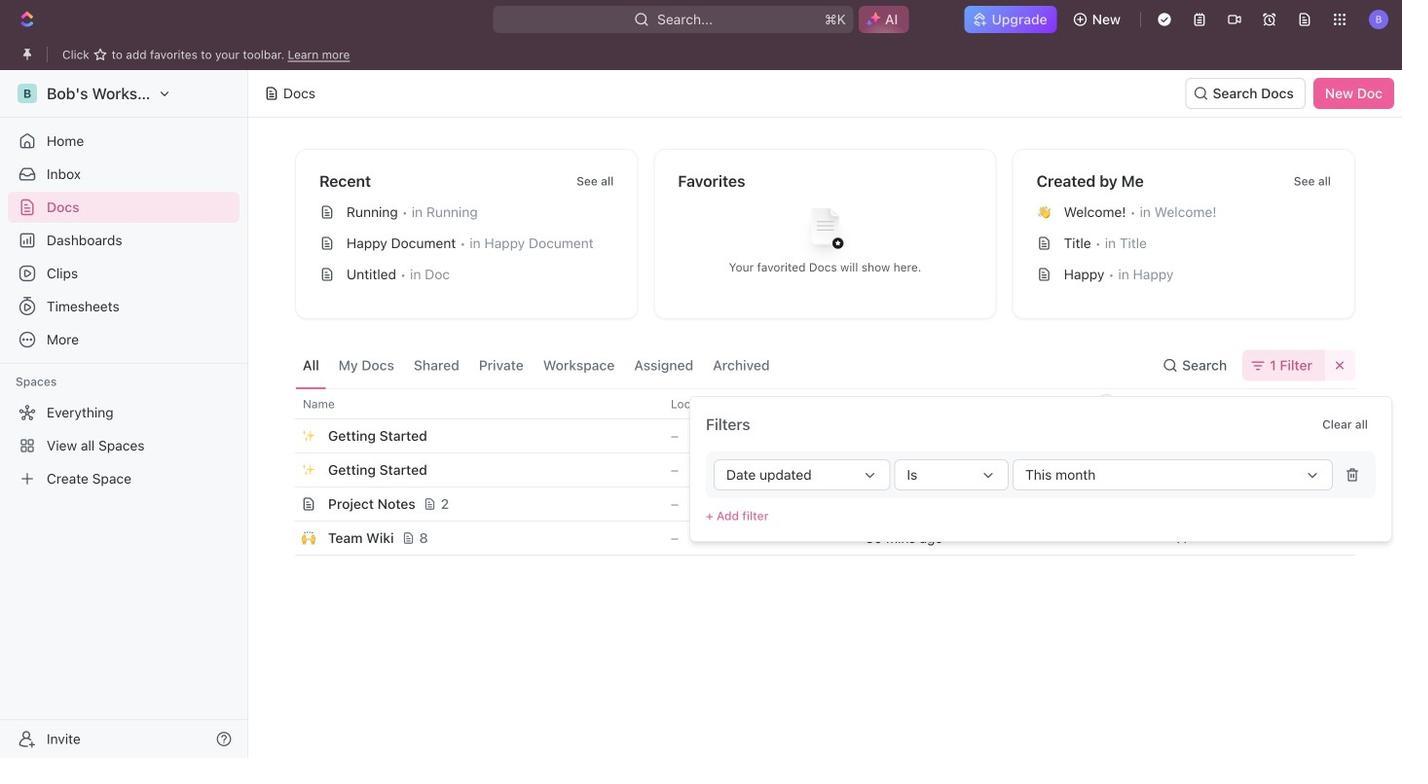 Task type: vqa. For each thing, say whether or not it's contained in the screenshot.
Checked image
no



Task type: describe. For each thing, give the bounding box(es) containing it.
sidebar navigation
[[0, 70, 248, 759]]

4 row from the top
[[274, 487, 1356, 522]]

no favorited docs image
[[786, 193, 864, 271]]

5 row from the top
[[274, 521, 1356, 556]]

1 row from the top
[[274, 389, 1356, 420]]

3 row from the top
[[274, 453, 1356, 488]]



Task type: locate. For each thing, give the bounding box(es) containing it.
row
[[274, 389, 1356, 420], [274, 419, 1356, 454], [274, 453, 1356, 488], [274, 487, 1356, 522], [274, 521, 1356, 556]]

table
[[274, 389, 1356, 556]]

tab list
[[295, 343, 778, 389]]

cell
[[274, 420, 295, 453], [854, 420, 1010, 453], [1010, 420, 1166, 453], [1166, 420, 1322, 453], [274, 454, 295, 487], [1166, 454, 1322, 487], [274, 488, 295, 521], [854, 488, 1010, 521], [1010, 488, 1166, 521], [1166, 488, 1322, 521], [274, 522, 295, 555]]

column header
[[274, 389, 295, 420]]

tree inside the sidebar "navigation"
[[8, 397, 240, 495]]

2 row from the top
[[274, 419, 1356, 454]]

tree
[[8, 397, 240, 495]]



